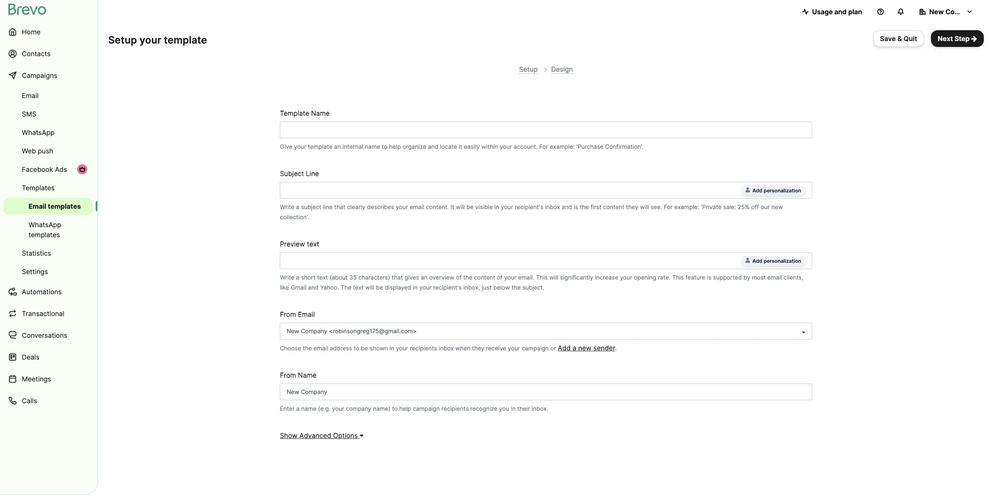 Task type: vqa. For each thing, say whether or not it's contained in the screenshot.
Setup corresponding to Setup your template
yes



Task type: locate. For each thing, give the bounding box(es) containing it.
describes
[[367, 203, 394, 211]]

1 vertical spatial write
[[280, 274, 295, 281]]

content right first
[[604, 203, 625, 211]]

of up below
[[497, 274, 503, 281]]

0 vertical spatial inbox
[[545, 203, 560, 211]]

content
[[604, 203, 625, 211], [474, 274, 496, 281]]

2 add personalization button from the top
[[742, 256, 806, 266]]

contacts
[[22, 50, 51, 58]]

0 horizontal spatial be
[[361, 345, 368, 352]]

whatsapp for whatsapp
[[22, 128, 55, 137]]

email.
[[519, 274, 535, 281]]

show
[[280, 432, 298, 440]]

internal
[[343, 143, 363, 150]]

1 vertical spatial from
[[280, 371, 296, 380]]

visible
[[476, 203, 493, 211]]

add for preview text
[[753, 258, 763, 264]]

1 add personalization button from the top
[[742, 185, 806, 196]]

off
[[752, 203, 760, 211]]

email for email
[[22, 92, 39, 100]]

text up yahoo.
[[317, 274, 328, 281]]

campaign inside 'choose the email address to be shown in your recipients inbox when they receive your campaign or add a new sender .'
[[522, 345, 549, 352]]

will
[[456, 203, 465, 211], [641, 203, 650, 211], [550, 274, 559, 281], [366, 284, 375, 291]]

a right enter
[[296, 405, 300, 413]]

text down 35
[[353, 284, 364, 291]]

gives
[[405, 274, 420, 281]]

1 horizontal spatial email
[[410, 203, 425, 211]]

email down the "templates"
[[29, 202, 46, 211]]

example: left 'purchase
[[550, 143, 575, 150]]

statistics
[[22, 249, 51, 258]]

and inside button
[[835, 8, 847, 16]]

0 vertical spatial write
[[280, 203, 295, 211]]

1 vertical spatial inbox
[[439, 345, 454, 352]]

1 vertical spatial email
[[768, 274, 783, 281]]

name down choose
[[298, 371, 317, 380]]

personalization for subject line
[[764, 188, 802, 194]]

1 vertical spatial email
[[29, 202, 46, 211]]

whatsapp templates link
[[3, 217, 92, 244]]

to right address
[[354, 345, 360, 352]]

this right the rate.
[[673, 274, 684, 281]]

&
[[898, 34, 903, 43]]

1 vertical spatial an
[[421, 274, 428, 281]]

0 horizontal spatial inbox
[[439, 345, 454, 352]]

templates down templates "link"
[[48, 202, 81, 211]]

give
[[280, 143, 293, 150]]

1 personalization from the top
[[764, 188, 802, 194]]

and left locate
[[428, 143, 439, 150]]

1 horizontal spatial new
[[772, 203, 784, 211]]

0 vertical spatial from
[[280, 311, 296, 319]]

1 horizontal spatial to
[[382, 143, 388, 150]]

email left address
[[314, 345, 328, 352]]

write up like
[[280, 274, 295, 281]]

name
[[365, 143, 380, 150], [301, 405, 317, 413]]

the
[[580, 203, 589, 211], [464, 274, 473, 281], [512, 284, 521, 291], [303, 345, 312, 352]]

1 vertical spatial name
[[298, 371, 317, 380]]

0 horizontal spatial email
[[314, 345, 328, 352]]

sms
[[22, 110, 36, 118]]

email up sms
[[22, 92, 39, 100]]

add personalization button up most
[[742, 256, 806, 266]]

is left first
[[574, 203, 579, 211]]

1 vertical spatial recipients
[[442, 405, 469, 413]]

calls link
[[3, 391, 92, 412]]

that up displayed
[[392, 274, 403, 281]]

write up collection'.
[[280, 203, 295, 211]]

that right line
[[335, 203, 346, 211]]

meetings link
[[3, 370, 92, 390]]

and down "short"
[[308, 284, 319, 291]]

[DEFAULT_FROM_NAME] text field
[[280, 384, 813, 401]]

email
[[410, 203, 425, 211], [768, 274, 783, 281], [314, 345, 328, 352]]

0 horizontal spatial this
[[536, 274, 548, 281]]

meetings
[[22, 375, 51, 384]]

left___rvooi image
[[79, 166, 86, 173]]

0 horizontal spatial example:
[[550, 143, 575, 150]]

0 vertical spatial text
[[307, 240, 319, 248]]

a for line
[[296, 203, 300, 211]]

0 horizontal spatial setup
[[108, 34, 137, 46]]

an right the gives
[[421, 274, 428, 281]]

and left first
[[562, 203, 573, 211]]

2 horizontal spatial email
[[768, 274, 783, 281]]

None text field
[[287, 185, 739, 195], [287, 256, 739, 266], [287, 185, 739, 195], [287, 256, 739, 266]]

example: left ''private'
[[675, 203, 700, 211]]

add for subject line
[[753, 188, 763, 194]]

setup your template
[[108, 34, 207, 46]]

to inside 'choose the email address to be shown in your recipients inbox when they receive your campaign or add a new sender .'
[[354, 345, 360, 352]]

0 vertical spatial new
[[772, 203, 784, 211]]

next step button
[[932, 30, 985, 47]]

1 horizontal spatial this
[[673, 274, 684, 281]]

2 vertical spatial email
[[298, 311, 315, 319]]

'purchase
[[577, 143, 604, 150]]

(about
[[330, 274, 348, 281]]

an
[[334, 143, 341, 150], [421, 274, 428, 281]]

2 vertical spatial email
[[314, 345, 328, 352]]

content up just
[[474, 274, 496, 281]]

and left "plan"
[[835, 8, 847, 16]]

whatsapp up the web push
[[22, 128, 55, 137]]

1 vertical spatial for
[[664, 203, 673, 211]]

and
[[835, 8, 847, 16], [428, 143, 439, 150], [562, 203, 573, 211], [308, 284, 319, 291]]

an left internal at the top left
[[334, 143, 341, 150]]

for right account.
[[540, 143, 549, 150]]

email right most
[[768, 274, 783, 281]]

0 horizontal spatial template
[[164, 34, 207, 46]]

will left "see."
[[641, 203, 650, 211]]

or
[[551, 345, 557, 352]]

1 horizontal spatial of
[[497, 274, 503, 281]]

email left content. on the left of the page
[[410, 203, 425, 211]]

add up off
[[753, 188, 763, 194]]

rate.
[[658, 274, 671, 281]]

this
[[536, 274, 548, 281], [673, 274, 684, 281]]

1 vertical spatial add personalization button
[[742, 256, 806, 266]]

recipients
[[410, 345, 437, 352], [442, 405, 469, 413]]

0 vertical spatial template
[[164, 34, 207, 46]]

add up most
[[753, 258, 763, 264]]

caret down image
[[360, 433, 364, 439]]

add personalization up clients,
[[753, 258, 802, 264]]

be left the shown
[[361, 345, 368, 352]]

facebook ads
[[22, 165, 67, 174]]

1 vertical spatial templates
[[29, 231, 60, 239]]

see.
[[651, 203, 663, 211]]

in right the shown
[[390, 345, 395, 352]]

1 horizontal spatial template
[[308, 143, 333, 150]]

1 horizontal spatial campaign
[[522, 345, 549, 352]]

2 personalization from the top
[[764, 258, 802, 264]]

the left first
[[580, 203, 589, 211]]

that
[[335, 203, 346, 211], [392, 274, 403, 281]]

add personalization
[[753, 188, 802, 194], [753, 258, 802, 264]]

0 vertical spatial an
[[334, 143, 341, 150]]

whatsapp for whatsapp templates
[[29, 221, 61, 229]]

0 horizontal spatial recipients
[[410, 345, 437, 352]]

help
[[389, 143, 401, 150], [400, 405, 412, 413]]

2 vertical spatial to
[[392, 405, 398, 413]]

0 vertical spatial campaign
[[522, 345, 549, 352]]

0 vertical spatial templates
[[48, 202, 81, 211]]

a
[[296, 203, 300, 211], [296, 274, 300, 281], [573, 344, 577, 353], [296, 405, 300, 413]]

write for preview text
[[280, 274, 295, 281]]

add personalization up our on the top of the page
[[753, 188, 802, 194]]

for right "see."
[[664, 203, 673, 211]]

1 horizontal spatial setup
[[520, 65, 538, 73]]

name for template name
[[311, 109, 330, 117]]

a right or at the right of page
[[573, 344, 577, 353]]

address
[[330, 345, 352, 352]]

add personalization for subject line
[[753, 188, 802, 194]]

0 vertical spatial to
[[382, 143, 388, 150]]

2 add personalization from the top
[[753, 258, 802, 264]]

they
[[627, 203, 639, 211], [473, 345, 485, 352]]

templates for email templates
[[48, 202, 81, 211]]

1 horizontal spatial they
[[627, 203, 639, 211]]

name right template
[[311, 109, 330, 117]]

from down choose
[[280, 371, 296, 380]]

subject line
[[280, 169, 319, 178]]

recipients left recognize
[[442, 405, 469, 413]]

contacts link
[[3, 44, 92, 64]]

1 horizontal spatial for
[[664, 203, 673, 211]]

settings
[[22, 268, 48, 276]]

0 horizontal spatial campaign
[[413, 405, 440, 413]]

2 vertical spatial add
[[558, 344, 571, 353]]

personalization up our on the top of the page
[[764, 188, 802, 194]]

name)
[[373, 405, 391, 413]]

clients,
[[784, 274, 804, 281]]

in right the visible
[[495, 203, 500, 211]]

inbox inside 'choose the email address to be shown in your recipients inbox when they receive your campaign or add a new sender .'
[[439, 345, 454, 352]]

0 horizontal spatial they
[[473, 345, 485, 352]]

0 vertical spatial email
[[22, 92, 39, 100]]

add personalization button for subject line
[[742, 185, 806, 196]]

name right internal at the top left
[[365, 143, 380, 150]]

0 vertical spatial they
[[627, 203, 639, 211]]

in down the gives
[[413, 284, 418, 291]]

the right choose
[[303, 345, 312, 352]]

1 from from the top
[[280, 311, 296, 319]]

inbox inside write a subject line that clearly describes your email content. it will be visible in your recipient's inbox and is the first content they will see. for example: 'private sale: 25% off our new collection'.
[[545, 203, 560, 211]]

0 vertical spatial be
[[467, 203, 474, 211]]

1 vertical spatial be
[[376, 284, 383, 291]]

help right name)
[[400, 405, 412, 413]]

1 horizontal spatial be
[[376, 284, 383, 291]]

0 vertical spatial recipients
[[410, 345, 437, 352]]

0 horizontal spatial recipient's
[[434, 284, 462, 291]]

arrow right image
[[972, 35, 978, 42]]

write inside write a subject line that clearly describes your email content. it will be visible in your recipient's inbox and is the first content they will see. for example: 'private sale: 25% off our new collection'.
[[280, 203, 295, 211]]

0 vertical spatial name
[[311, 109, 330, 117]]

0 horizontal spatial new
[[579, 344, 592, 353]]

receive
[[486, 345, 507, 352]]

in inside write a subject line that clearly describes your email content. it will be visible in your recipient's inbox and is the first content they will see. for example: 'private sale: 25% off our new collection'.
[[495, 203, 500, 211]]

2 vertical spatial be
[[361, 345, 368, 352]]

whatsapp down email templates link
[[29, 221, 61, 229]]

0 vertical spatial whatsapp
[[22, 128, 55, 137]]

is inside write a subject line that clearly describes your email content. it will be visible in your recipient's inbox and is the first content they will see. for example: 'private sale: 25% off our new collection'.
[[574, 203, 579, 211]]

preview
[[280, 240, 305, 248]]

is inside write a short text (about 35 characters) that gives an overview of the content of your email. this will significantly increase your opening rate. this feature is supported by most email clients, like gmail and yahoo. the text will be displayed in your recipient's inbox, just below the subject.
[[708, 274, 712, 281]]

1 horizontal spatial example:
[[675, 203, 700, 211]]

1 vertical spatial is
[[708, 274, 712, 281]]

facebook ads link
[[3, 161, 92, 178]]

1 horizontal spatial recipient's
[[515, 203, 544, 211]]

save & quit button
[[874, 30, 925, 47]]

2 write from the top
[[280, 274, 295, 281]]

0 vertical spatial add
[[753, 188, 763, 194]]

add personalization button up our on the top of the page
[[742, 185, 806, 196]]

new
[[772, 203, 784, 211], [579, 344, 592, 353]]

0 vertical spatial example:
[[550, 143, 575, 150]]

whatsapp inside whatsapp 'link'
[[22, 128, 55, 137]]

0 vertical spatial add personalization
[[753, 188, 802, 194]]

they left "see."
[[627, 203, 639, 211]]

a up gmail
[[296, 274, 300, 281]]

a inside write a short text (about 35 characters) that gives an overview of the content of your email. this will significantly increase your opening rate. this feature is supported by most email clients, like gmail and yahoo. the text will be displayed in your recipient's inbox, just below the subject.
[[296, 274, 300, 281]]

add
[[753, 188, 763, 194], [753, 258, 763, 264], [558, 344, 571, 353]]

be left the visible
[[467, 203, 474, 211]]

0 vertical spatial is
[[574, 203, 579, 211]]

help left organize in the top of the page
[[389, 143, 401, 150]]

write
[[280, 203, 295, 211], [280, 274, 295, 281]]

1 vertical spatial add personalization
[[753, 258, 802, 264]]

enter
[[280, 405, 295, 413]]

0 vertical spatial recipient's
[[515, 203, 544, 211]]

add personalization for preview text
[[753, 258, 802, 264]]

the
[[341, 284, 352, 291]]

1 vertical spatial to
[[354, 345, 360, 352]]

name for from name
[[298, 371, 317, 380]]

0 horizontal spatial that
[[335, 203, 346, 211]]

will right it
[[456, 203, 465, 211]]

they right when
[[473, 345, 485, 352]]

and inside write a subject line that clearly describes your email content. it will be visible in your recipient's inbox and is the first content they will see. for example: 'private sale: 25% off our new collection'.
[[562, 203, 573, 211]]

personalization up clients,
[[764, 258, 802, 264]]

line
[[323, 203, 333, 211]]

settings link
[[3, 264, 92, 280]]

templates up statistics link
[[29, 231, 60, 239]]

this up subject.
[[536, 274, 548, 281]]

1 vertical spatial new
[[579, 344, 592, 353]]

be down characters)
[[376, 284, 383, 291]]

like
[[280, 284, 289, 291]]

templates inside whatsapp templates
[[29, 231, 60, 239]]

email
[[22, 92, 39, 100], [29, 202, 46, 211], [298, 311, 315, 319]]

0 horizontal spatial of
[[456, 274, 462, 281]]

templates
[[48, 202, 81, 211], [29, 231, 60, 239]]

is
[[574, 203, 579, 211], [708, 274, 712, 281]]

1 horizontal spatial is
[[708, 274, 712, 281]]

1 vertical spatial content
[[474, 274, 496, 281]]

account.
[[514, 143, 538, 150]]

push
[[38, 147, 53, 155]]

yahoo.
[[320, 284, 339, 291]]

the inside write a subject line that clearly describes your email content. it will be visible in your recipient's inbox and is the first content they will see. for example: 'private sale: 25% off our new collection'.
[[580, 203, 589, 211]]

0 vertical spatial add personalization button
[[742, 185, 806, 196]]

0 vertical spatial that
[[335, 203, 346, 211]]

None text field
[[280, 122, 813, 138]]

and inside write a short text (about 35 characters) that gives an overview of the content of your email. this will significantly increase your opening rate. this feature is supported by most email clients, like gmail and yahoo. the text will be displayed in your recipient's inbox, just below the subject.
[[308, 284, 319, 291]]

add personalization button for preview text
[[742, 256, 806, 266]]

0 horizontal spatial content
[[474, 274, 496, 281]]

name left (e.g.
[[301, 405, 317, 413]]

2 from from the top
[[280, 371, 296, 380]]

gmail
[[291, 284, 307, 291]]

1 vertical spatial example:
[[675, 203, 700, 211]]

email down gmail
[[298, 311, 315, 319]]

step
[[955, 34, 971, 43]]

1 vertical spatial text
[[317, 274, 328, 281]]

recipients left when
[[410, 345, 437, 352]]

1 vertical spatial whatsapp
[[29, 221, 61, 229]]

be inside write a short text (about 35 characters) that gives an overview of the content of your email. this will significantly increase your opening rate. this feature is supported by most email clients, like gmail and yahoo. the text will be displayed in your recipient's inbox, just below the subject.
[[376, 284, 383, 291]]

that inside write a short text (about 35 characters) that gives an overview of the content of your email. this will significantly increase your opening rate. this feature is supported by most email clients, like gmail and yahoo. the text will be displayed in your recipient's inbox, just below the subject.
[[392, 274, 403, 281]]

quit
[[904, 34, 918, 43]]

1 vertical spatial personalization
[[764, 258, 802, 264]]

new company button
[[913, 3, 980, 20]]

0 vertical spatial email
[[410, 203, 425, 211]]

1 vertical spatial they
[[473, 345, 485, 352]]

will left significantly
[[550, 274, 559, 281]]

it
[[459, 143, 463, 150]]

to left organize in the top of the page
[[382, 143, 388, 150]]

25%
[[738, 203, 750, 211]]

1 add personalization from the top
[[753, 188, 802, 194]]

0 horizontal spatial is
[[574, 203, 579, 211]]

a inside write a subject line that clearly describes your email content. it will be visible in your recipient's inbox and is the first content they will see. for example: 'private sale: 25% off our new collection'.
[[296, 203, 300, 211]]

new left sender
[[579, 344, 592, 353]]

1 write from the top
[[280, 203, 295, 211]]

a up collection'.
[[296, 203, 300, 211]]

email templates
[[29, 202, 81, 211]]

that inside write a subject line that clearly describes your email content. it will be visible in your recipient's inbox and is the first content they will see. for example: 'private sale: 25% off our new collection'.
[[335, 203, 346, 211]]

1 horizontal spatial an
[[421, 274, 428, 281]]

from down like
[[280, 311, 296, 319]]

1 of from the left
[[456, 274, 462, 281]]

to right name)
[[392, 405, 398, 413]]

of right overview at the bottom
[[456, 274, 462, 281]]

text right the preview
[[307, 240, 319, 248]]

new right our on the top of the page
[[772, 203, 784, 211]]

write inside write a short text (about 35 characters) that gives an overview of the content of your email. this will significantly increase your opening rate. this feature is supported by most email clients, like gmail and yahoo. the text will be displayed in your recipient's inbox, just below the subject.
[[280, 274, 295, 281]]

0 horizontal spatial name
[[301, 405, 317, 413]]

0 vertical spatial setup
[[108, 34, 137, 46]]

2 horizontal spatial be
[[467, 203, 474, 211]]

1 vertical spatial template
[[308, 143, 333, 150]]

1 vertical spatial help
[[400, 405, 412, 413]]

next step
[[939, 34, 971, 43]]

short
[[301, 274, 316, 281]]

1 vertical spatial setup
[[520, 65, 538, 73]]

1 vertical spatial add
[[753, 258, 763, 264]]

add right or at the right of page
[[558, 344, 571, 353]]

whatsapp templates
[[29, 221, 61, 239]]

web push
[[22, 147, 53, 155]]

1 vertical spatial that
[[392, 274, 403, 281]]

content inside write a subject line that clearly describes your email content. it will be visible in your recipient's inbox and is the first content they will see. for example: 'private sale: 25% off our new collection'.
[[604, 203, 625, 211]]

be
[[467, 203, 474, 211], [376, 284, 383, 291], [361, 345, 368, 352]]

0 vertical spatial name
[[365, 143, 380, 150]]

is right feature
[[708, 274, 712, 281]]



Task type: describe. For each thing, give the bounding box(es) containing it.
from name
[[280, 371, 317, 380]]

locate
[[440, 143, 457, 150]]

template for give your template an internal name to help organize and locate it easily within your account. for example: 'purchase confirmation'.
[[308, 143, 333, 150]]

add a new sender link
[[558, 344, 616, 353]]

just
[[482, 284, 492, 291]]

write a short text (about 35 characters) that gives an overview of the content of your email. this will significantly increase your opening rate. this feature is supported by most email clients, like gmail and yahoo. the text will be displayed in your recipient's inbox, just below the subject.
[[280, 274, 804, 291]]

show advanced options link
[[280, 432, 364, 440]]

setup link
[[520, 65, 538, 74]]

in inside 'choose the email address to be shown in your recipients inbox when they receive your campaign or add a new sender .'
[[390, 345, 395, 352]]

recognize
[[471, 405, 498, 413]]

0 horizontal spatial an
[[334, 143, 341, 150]]

choose the email address to be shown in your recipients inbox when they receive your campaign or add a new sender .
[[280, 344, 617, 353]]

by
[[744, 274, 751, 281]]

from email
[[280, 311, 315, 319]]

0 vertical spatial help
[[389, 143, 401, 150]]

2 horizontal spatial to
[[392, 405, 398, 413]]

subject
[[280, 169, 304, 178]]

they inside write a subject line that clearly describes your email content. it will be visible in your recipient's inbox and is the first content they will see. for example: 'private sale: 25% off our new collection'.
[[627, 203, 639, 211]]

from for from email
[[280, 311, 296, 319]]

new inside write a subject line that clearly describes your email content. it will be visible in your recipient's inbox and is the first content they will see. for example: 'private sale: 25% off our new collection'.
[[772, 203, 784, 211]]

usage and plan
[[813, 8, 863, 16]]

most
[[753, 274, 766, 281]]

campaigns
[[22, 71, 57, 80]]

setup for setup
[[520, 65, 538, 73]]

enter a name (e.g. your company name) to help campaign recipients recognize you in their inbox.
[[280, 405, 549, 413]]

it
[[451, 203, 455, 211]]

significantly
[[560, 274, 594, 281]]

1 vertical spatial campaign
[[413, 405, 440, 413]]

template for setup your template
[[164, 34, 207, 46]]

an inside write a short text (about 35 characters) that gives an overview of the content of your email. this will significantly increase your opening rate. this feature is supported by most email clients, like gmail and yahoo. the text will be displayed in your recipient's inbox, just below the subject.
[[421, 274, 428, 281]]

inbox,
[[464, 284, 480, 291]]

facebook
[[22, 165, 53, 174]]

within
[[482, 143, 498, 150]]

calls
[[22, 397, 37, 406]]

will down characters)
[[366, 284, 375, 291]]

templates
[[22, 184, 55, 192]]

statistics link
[[3, 245, 92, 262]]

when
[[456, 345, 471, 352]]

in right you
[[511, 405, 516, 413]]

template
[[280, 109, 309, 117]]

feature
[[686, 274, 706, 281]]

subject
[[301, 203, 322, 211]]

email inside write a subject line that clearly describes your email content. it will be visible in your recipient's inbox and is the first content they will see. for example: 'private sale: 25% off our new collection'.
[[410, 203, 425, 211]]

their
[[518, 405, 530, 413]]

the up inbox,
[[464, 274, 473, 281]]

for inside write a subject line that clearly describes your email content. it will be visible in your recipient's inbox and is the first content they will see. for example: 'private sale: 25% off our new collection'.
[[664, 203, 673, 211]]

email templates link
[[3, 198, 92, 215]]

transactional link
[[3, 304, 92, 324]]

email inside write a short text (about 35 characters) that gives an overview of the content of your email. this will significantly increase your opening rate. this feature is supported by most email clients, like gmail and yahoo. the text will be displayed in your recipient's inbox, just below the subject.
[[768, 274, 783, 281]]

write for subject line
[[280, 203, 295, 211]]

be inside 'choose the email address to be shown in your recipients inbox when they receive your campaign or add a new sender .'
[[361, 345, 368, 352]]

automations link
[[3, 282, 92, 302]]

they inside 'choose the email address to be shown in your recipients inbox when they receive your campaign or add a new sender .'
[[473, 345, 485, 352]]

subject.
[[523, 284, 545, 291]]

design
[[552, 65, 573, 73]]

choose
[[280, 345, 301, 352]]

options
[[333, 432, 358, 440]]

email inside 'choose the email address to be shown in your recipients inbox when they receive your campaign or add a new sender .'
[[314, 345, 328, 352]]

a for text
[[296, 274, 300, 281]]

advanced
[[300, 432, 332, 440]]

the inside 'choose the email address to be shown in your recipients inbox when they receive your campaign or add a new sender .'
[[303, 345, 312, 352]]

overview
[[430, 274, 455, 281]]

sender
[[594, 344, 616, 353]]

conversations link
[[3, 326, 92, 346]]

1 this from the left
[[536, 274, 548, 281]]

opening
[[634, 274, 657, 281]]

in inside write a short text (about 35 characters) that gives an overview of the content of your email. this will significantly increase your opening rate. this feature is supported by most email clients, like gmail and yahoo. the text will be displayed in your recipient's inbox, just below the subject.
[[413, 284, 418, 291]]

1 horizontal spatial name
[[365, 143, 380, 150]]

'private
[[702, 203, 722, 211]]

save
[[881, 34, 897, 43]]

content inside write a short text (about 35 characters) that gives an overview of the content of your email. this will significantly increase your opening rate. this feature is supported by most email clients, like gmail and yahoo. the text will be displayed in your recipient's inbox, just below the subject.
[[474, 274, 496, 281]]

confirmation'.
[[606, 143, 644, 150]]

preview text
[[280, 240, 319, 248]]

you
[[500, 405, 510, 413]]

home
[[22, 28, 41, 36]]

from for from name
[[280, 371, 296, 380]]

company
[[946, 8, 977, 16]]

supported
[[714, 274, 742, 281]]

show advanced options
[[280, 432, 358, 440]]

example: inside write a subject line that clearly describes your email content. it will be visible in your recipient's inbox and is the first content they will see. for example: 'private sale: 25% off our new collection'.
[[675, 203, 700, 211]]

collection'.
[[280, 214, 309, 221]]

automations
[[22, 288, 62, 296]]

home link
[[3, 22, 92, 42]]

.
[[616, 345, 617, 352]]

campaigns link
[[3, 66, 92, 86]]

2 vertical spatial text
[[353, 284, 364, 291]]

usage
[[813, 8, 833, 16]]

plan
[[849, 8, 863, 16]]

usage and plan button
[[796, 3, 870, 20]]

setup for setup your template
[[108, 34, 137, 46]]

recipients inside 'choose the email address to be shown in your recipients inbox when they receive your campaign or add a new sender .'
[[410, 345, 437, 352]]

2 this from the left
[[673, 274, 684, 281]]

clearly
[[347, 203, 366, 211]]

give your template an internal name to help organize and locate it easily within your account. for example: 'purchase confirmation'.
[[280, 143, 644, 150]]

transactional
[[22, 310, 64, 318]]

template name
[[280, 109, 330, 117]]

templates link
[[3, 180, 92, 197]]

1 horizontal spatial recipients
[[442, 405, 469, 413]]

deals link
[[3, 348, 92, 368]]

company
[[346, 405, 372, 413]]

1 vertical spatial name
[[301, 405, 317, 413]]

save & quit
[[881, 34, 918, 43]]

recipient's inside write a short text (about 35 characters) that gives an overview of the content of your email. this will significantly increase your opening rate. this feature is supported by most email clients, like gmail and yahoo. the text will be displayed in your recipient's inbox, just below the subject.
[[434, 284, 462, 291]]

characters)
[[359, 274, 390, 281]]

35
[[350, 274, 357, 281]]

a for name
[[296, 405, 300, 413]]

deals
[[22, 354, 39, 362]]

ads
[[55, 165, 67, 174]]

line
[[306, 169, 319, 178]]

2 of from the left
[[497, 274, 503, 281]]

conversations
[[22, 332, 67, 340]]

templates for whatsapp templates
[[29, 231, 60, 239]]

email link
[[3, 87, 92, 104]]

recipient's inside write a subject line that clearly describes your email content. it will be visible in your recipient's inbox and is the first content they will see. for example: 'private sale: 25% off our new collection'.
[[515, 203, 544, 211]]

the down email.
[[512, 284, 521, 291]]

personalization for preview text
[[764, 258, 802, 264]]

0 vertical spatial for
[[540, 143, 549, 150]]

email for email templates
[[29, 202, 46, 211]]

web
[[22, 147, 36, 155]]

displayed
[[385, 284, 412, 291]]

organize
[[403, 143, 427, 150]]

be inside write a subject line that clearly describes your email content. it will be visible in your recipient's inbox and is the first content they will see. for example: 'private sale: 25% off our new collection'.
[[467, 203, 474, 211]]



